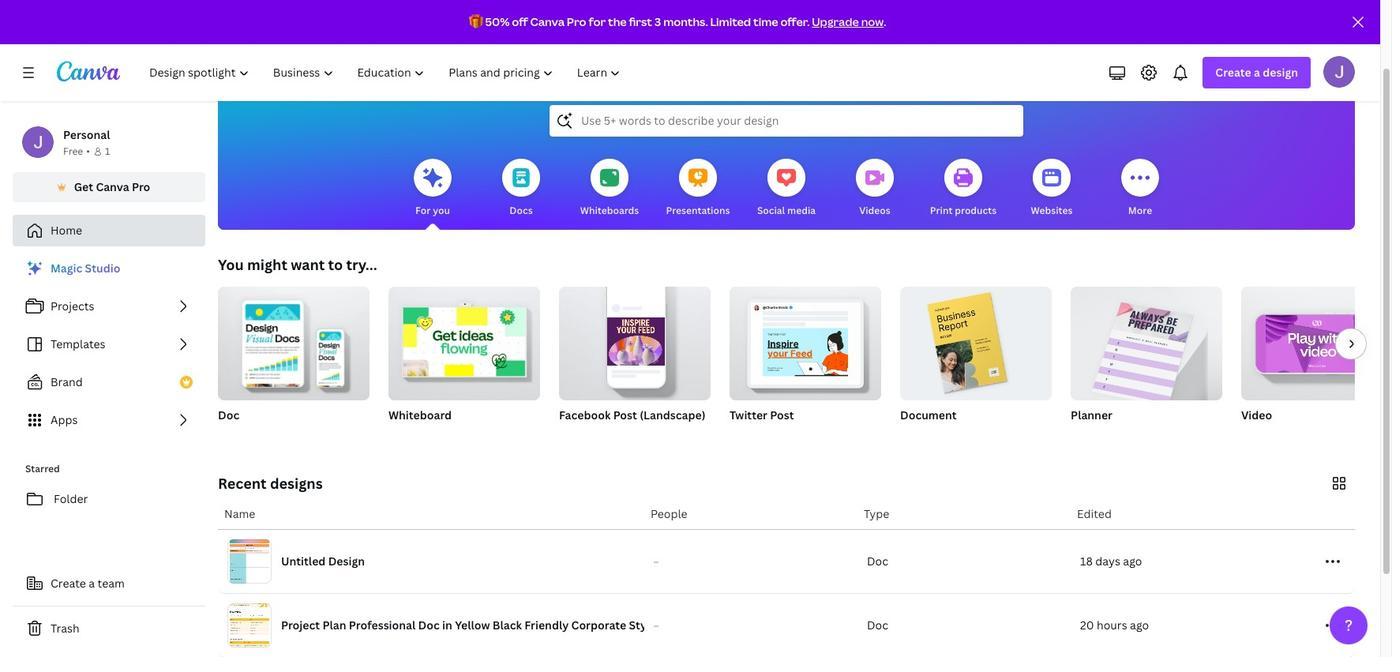 Task type: describe. For each thing, give the bounding box(es) containing it.
20 hours ago
[[1081, 618, 1149, 633]]

presentations button
[[666, 148, 730, 230]]

post for facebook
[[613, 408, 637, 423]]

whiteboards button
[[580, 148, 639, 230]]

name
[[224, 506, 255, 521]]

now
[[862, 14, 884, 29]]

18 days ago
[[1081, 554, 1143, 569]]

design
[[1263, 65, 1299, 80]]

want
[[291, 255, 325, 274]]

create a team
[[51, 576, 125, 591]]

to
[[328, 255, 343, 274]]

free •
[[63, 145, 90, 158]]

•
[[86, 145, 90, 158]]

edited
[[1077, 506, 1112, 521]]

what
[[614, 52, 681, 86]]

more button
[[1122, 148, 1160, 230]]

plan
[[323, 618, 346, 633]]

0 vertical spatial canva
[[530, 14, 565, 29]]

whiteboards
[[580, 204, 639, 217]]

friendly
[[525, 618, 569, 633]]

offer.
[[781, 14, 810, 29]]

canva inside button
[[96, 179, 129, 194]]

apps
[[51, 412, 78, 427]]

home link
[[13, 215, 205, 246]]

upgrade now button
[[812, 14, 884, 29]]

recent
[[218, 474, 267, 493]]

starred
[[25, 462, 60, 476]]

18
[[1081, 554, 1093, 569]]

project
[[281, 618, 320, 633]]

try...
[[346, 255, 377, 274]]

group for twitter post
[[730, 280, 882, 400]]

templates link
[[13, 329, 205, 360]]

video group
[[1242, 287, 1393, 443]]

hours
[[1097, 618, 1128, 633]]

planner group
[[1071, 280, 1223, 443]]

folder link
[[13, 483, 205, 515]]

create for create a team
[[51, 576, 86, 591]]

in
[[442, 618, 453, 633]]

for
[[589, 14, 606, 29]]

trash
[[51, 621, 79, 636]]

ago for 18 days ago
[[1124, 554, 1143, 569]]

whiteboard
[[389, 408, 452, 423]]

list containing magic studio
[[13, 253, 205, 436]]

personal
[[63, 127, 110, 142]]

first
[[629, 14, 652, 29]]

group for document
[[901, 280, 1052, 400]]

design
[[328, 554, 365, 569]]

docs button
[[502, 148, 540, 230]]

twitter post
[[730, 408, 794, 423]]

what will you
[[614, 52, 785, 86]]

apps link
[[13, 404, 205, 436]]

project plan professional doc in yellow black friendly corporate style
[[281, 618, 657, 633]]

projects link
[[13, 291, 205, 322]]

social
[[757, 204, 785, 217]]

limited
[[711, 14, 751, 29]]

will
[[687, 52, 727, 86]]

folder button
[[13, 483, 205, 515]]

the
[[608, 14, 627, 29]]

facebook post (landscape) group
[[559, 280, 711, 443]]

for you
[[416, 204, 450, 217]]

planner
[[1071, 408, 1113, 423]]

get canva pro
[[74, 179, 150, 194]]

upgrade
[[812, 14, 859, 29]]

pro inside button
[[132, 179, 150, 194]]

designs
[[270, 474, 323, 493]]

black
[[493, 618, 522, 633]]

🎁 50% off canva pro for the first 3 months. limited time offer. upgrade now .
[[469, 14, 887, 29]]

templates
[[51, 337, 106, 352]]

people
[[651, 506, 688, 521]]

1 horizontal spatial pro
[[567, 14, 587, 29]]

group for planner
[[1071, 280, 1223, 407]]

group for whiteboard
[[389, 280, 540, 400]]



Task type: locate. For each thing, give the bounding box(es) containing it.
document
[[901, 408, 957, 423]]

1 vertical spatial --
[[654, 622, 659, 630]]

get
[[74, 179, 93, 194]]

doc
[[218, 408, 239, 423], [867, 554, 889, 569], [418, 618, 440, 633], [867, 618, 889, 633]]

🎁
[[469, 14, 483, 29]]

twitter post group
[[730, 280, 882, 443]]

untitled
[[281, 554, 326, 569]]

1 vertical spatial ago
[[1130, 618, 1149, 633]]

style
[[629, 618, 657, 633]]

ago right hours
[[1130, 618, 1149, 633]]

create left team
[[51, 576, 86, 591]]

print products
[[930, 204, 997, 217]]

print products button
[[930, 148, 997, 230]]

-- right the corporate
[[654, 622, 659, 630]]

free
[[63, 145, 83, 158]]

2 post from the left
[[770, 408, 794, 423]]

post for twitter
[[770, 408, 794, 423]]

1 -- from the top
[[654, 558, 659, 566]]

magic
[[51, 261, 82, 276]]

twitter
[[730, 408, 768, 423]]

1 horizontal spatial you
[[732, 52, 779, 86]]

-
[[654, 558, 656, 566], [656, 558, 659, 566], [654, 622, 656, 630], [656, 622, 659, 630]]

1 horizontal spatial post
[[770, 408, 794, 423]]

0 vertical spatial a
[[1254, 65, 1261, 80]]

websites
[[1031, 204, 1073, 217]]

months.
[[664, 14, 708, 29]]

create a design
[[1216, 65, 1299, 80]]

pro
[[567, 14, 587, 29], [132, 179, 150, 194]]

videos button
[[856, 148, 894, 230]]

1 horizontal spatial canva
[[530, 14, 565, 29]]

a left team
[[89, 576, 95, 591]]

you inside the for you button
[[433, 204, 450, 217]]

a left "design"
[[1254, 65, 1261, 80]]

you right for
[[433, 204, 450, 217]]

canva right get
[[96, 179, 129, 194]]

presentations
[[666, 204, 730, 217]]

canva
[[530, 14, 565, 29], [96, 179, 129, 194]]

create inside button
[[51, 576, 86, 591]]

ago for 20 hours ago
[[1130, 618, 1149, 633]]

document group
[[901, 280, 1052, 443]]

create
[[1216, 65, 1252, 80], [51, 576, 86, 591]]

create a design button
[[1203, 57, 1311, 88]]

a for team
[[89, 576, 95, 591]]

pro up home link
[[132, 179, 150, 194]]

0 vertical spatial create
[[1216, 65, 1252, 80]]

media
[[788, 204, 816, 217]]

team
[[98, 576, 125, 591]]

0 vertical spatial --
[[654, 558, 659, 566]]

0 horizontal spatial a
[[89, 576, 95, 591]]

1 vertical spatial pro
[[132, 179, 150, 194]]

group
[[218, 280, 370, 400], [389, 280, 540, 400], [559, 280, 711, 400], [730, 280, 882, 400], [901, 280, 1052, 400], [1071, 280, 1223, 407], [1242, 287, 1393, 400]]

0 vertical spatial pro
[[567, 14, 587, 29]]

1 post from the left
[[613, 408, 637, 423]]

jacob simon image
[[1324, 56, 1356, 88]]

post
[[613, 408, 637, 423], [770, 408, 794, 423]]

untitled design
[[281, 554, 365, 569]]

(landscape)
[[640, 408, 706, 423]]

0 horizontal spatial you
[[433, 204, 450, 217]]

trash link
[[13, 613, 205, 645]]

magic studio
[[51, 261, 120, 276]]

get canva pro button
[[13, 172, 205, 202]]

off
[[512, 14, 528, 29]]

for you button
[[414, 148, 452, 230]]

social media
[[757, 204, 816, 217]]

top level navigation element
[[139, 57, 635, 88]]

corporate
[[572, 618, 627, 633]]

docs
[[510, 204, 533, 217]]

days
[[1096, 554, 1121, 569]]

None search field
[[550, 105, 1024, 137]]

create inside dropdown button
[[1216, 65, 1252, 80]]

time
[[754, 14, 779, 29]]

websites button
[[1031, 148, 1073, 230]]

-- down people
[[654, 558, 659, 566]]

canva right off
[[530, 14, 565, 29]]

you down time
[[732, 52, 779, 86]]

ago right days
[[1124, 554, 1143, 569]]

type
[[864, 506, 890, 521]]

print
[[930, 204, 953, 217]]

post right facebook
[[613, 408, 637, 423]]

1 vertical spatial you
[[433, 204, 450, 217]]

1 horizontal spatial create
[[1216, 65, 1252, 80]]

doc group
[[218, 280, 370, 443]]

1 vertical spatial a
[[89, 576, 95, 591]]

-- for project plan professional doc in yellow black friendly corporate style
[[654, 622, 659, 630]]

brand link
[[13, 367, 205, 398]]

0 horizontal spatial canva
[[96, 179, 129, 194]]

ago
[[1124, 554, 1143, 569], [1130, 618, 1149, 633]]

create left "design"
[[1216, 65, 1252, 80]]

3
[[655, 14, 661, 29]]

1 horizontal spatial a
[[1254, 65, 1261, 80]]

products
[[955, 204, 997, 217]]

0 horizontal spatial pro
[[132, 179, 150, 194]]

brand
[[51, 374, 83, 389]]

might
[[247, 255, 287, 274]]

magic studio link
[[13, 253, 205, 284]]

projects
[[51, 299, 94, 314]]

20
[[1081, 618, 1094, 633]]

1 vertical spatial create
[[51, 576, 86, 591]]

--
[[654, 558, 659, 566], [654, 622, 659, 630]]

more
[[1129, 204, 1153, 217]]

studio
[[85, 261, 120, 276]]

0 horizontal spatial create
[[51, 576, 86, 591]]

list
[[13, 253, 205, 436]]

a for design
[[1254, 65, 1261, 80]]

you
[[218, 255, 244, 274]]

a inside dropdown button
[[1254, 65, 1261, 80]]

.
[[884, 14, 887, 29]]

whiteboard group
[[389, 280, 540, 443]]

folder
[[54, 491, 88, 506]]

videos
[[860, 204, 891, 217]]

2 -- from the top
[[654, 622, 659, 630]]

group for facebook post (landscape)
[[559, 280, 711, 400]]

a inside button
[[89, 576, 95, 591]]

1 vertical spatial canva
[[96, 179, 129, 194]]

facebook post (landscape)
[[559, 408, 706, 423]]

doc inside group
[[218, 408, 239, 423]]

video
[[1242, 408, 1273, 423]]

you might want to try...
[[218, 255, 377, 274]]

create for create a design
[[1216, 65, 1252, 80]]

post right twitter
[[770, 408, 794, 423]]

1
[[105, 145, 110, 158]]

professional
[[349, 618, 416, 633]]

create a team button
[[13, 568, 205, 600]]

-- for untitled design
[[654, 558, 659, 566]]

social media button
[[757, 148, 816, 230]]

home
[[51, 223, 82, 238]]

0 vertical spatial you
[[732, 52, 779, 86]]

0 vertical spatial ago
[[1124, 554, 1143, 569]]

0 horizontal spatial post
[[613, 408, 637, 423]]

group for doc
[[218, 280, 370, 400]]

Search search field
[[581, 106, 992, 136]]

for
[[416, 204, 431, 217]]

pro left for
[[567, 14, 587, 29]]



Task type: vqa. For each thing, say whether or not it's contained in the screenshot.
Doc within the Group
yes



